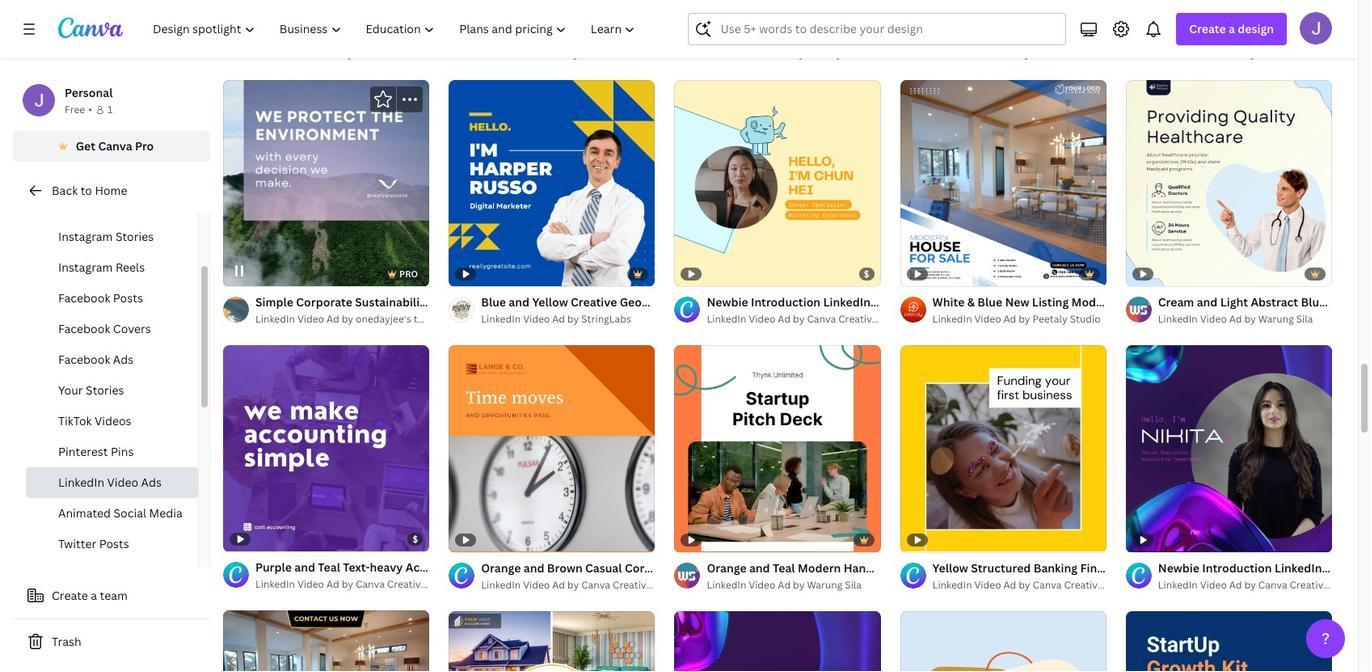 Task type: locate. For each thing, give the bounding box(es) containing it.
1 horizontal spatial warung
[[1259, 313, 1295, 326]]

video
[[973, 29, 1004, 45], [298, 47, 324, 61], [523, 47, 550, 61], [749, 47, 776, 61], [975, 47, 1002, 61], [1201, 47, 1228, 61], [483, 295, 515, 310], [298, 312, 324, 326], [523, 313, 550, 326], [749, 313, 776, 326], [975, 313, 1002, 326], [1201, 313, 1228, 326], [107, 475, 138, 490], [1177, 560, 1208, 576], [298, 578, 324, 592], [523, 578, 550, 592], [749, 578, 776, 592], [975, 578, 1002, 592], [1201, 578, 1228, 592]]

1 vertical spatial instagram
[[58, 229, 113, 244]]

animated up twitter
[[58, 506, 111, 521]]

1 vertical spatial create
[[52, 588, 88, 603]]

facebook for facebook posts
[[58, 290, 110, 306]]

linkedin inside cream and light abstract blue medical linkedin video ad by warung sila
[[1159, 313, 1199, 326]]

1
[[107, 103, 113, 116]]

by inside yellow structured banking finance linkedin video ad linkedin video ad by canva creative studio
[[1019, 578, 1031, 592]]

by inside linkedin video ad by peetaly studio link
[[1019, 313, 1031, 326]]

0 vertical spatial peetaly
[[808, 47, 842, 61]]

Search search field
[[721, 14, 1057, 44]]

1 horizontal spatial animated
[[753, 29, 807, 45]]

0 vertical spatial warung
[[1259, 313, 1295, 326]]

0 vertical spatial $
[[1316, 3, 1322, 15]]

facebook
[[58, 290, 110, 306], [58, 321, 110, 336], [58, 352, 110, 367]]

create a design
[[1190, 21, 1275, 36]]

instagram stories
[[58, 229, 154, 244]]

ad
[[1007, 29, 1022, 45], [327, 47, 339, 61], [553, 47, 565, 61], [778, 47, 791, 61], [1004, 47, 1017, 61], [1230, 47, 1243, 61], [518, 295, 533, 310], [327, 312, 339, 326], [553, 313, 565, 326], [778, 313, 791, 326], [1004, 313, 1017, 326], [1230, 313, 1243, 326], [1211, 560, 1226, 576], [327, 578, 339, 592], [553, 578, 565, 592], [778, 578, 791, 592], [1004, 578, 1017, 592], [1230, 578, 1243, 592]]

1 vertical spatial ads
[[141, 475, 162, 490]]

1 vertical spatial stories
[[86, 383, 124, 398]]

facebook posts
[[58, 290, 143, 306]]

1 vertical spatial animated
[[58, 506, 111, 521]]

a
[[1229, 21, 1236, 36], [91, 588, 97, 603]]

1 instagram from the top
[[58, 198, 113, 214]]

animated
[[753, 29, 807, 45], [58, 506, 111, 521]]

a for design
[[1229, 21, 1236, 36]]

instagram for instagram reels
[[58, 260, 113, 275]]

0 horizontal spatial animated
[[58, 506, 111, 521]]

get canva pro button
[[13, 131, 210, 162]]

ads
[[113, 352, 134, 367], [141, 475, 162, 490]]

1 horizontal spatial ads
[[141, 475, 162, 490]]

linkedin video ad by warung sila link
[[1159, 312, 1333, 328], [707, 577, 881, 593]]

2 vertical spatial $
[[413, 533, 418, 545]]

facebook inside facebook posts link
[[58, 290, 110, 306]]

cream and light abstract blue medical link
[[1159, 294, 1371, 312]]

warung
[[1259, 313, 1295, 326], [808, 578, 843, 592]]

to
[[81, 183, 92, 198]]

light
[[1221, 295, 1249, 310]]

0 vertical spatial sila
[[1297, 313, 1314, 326]]

yellow & white new listing modern home real estate linkedin video ad image
[[449, 611, 655, 671]]

animated inside animated social media link
[[58, 506, 111, 521]]

create left team
[[52, 588, 88, 603]]

3 facebook from the top
[[58, 352, 110, 367]]

1 vertical spatial peetaly
[[1033, 313, 1068, 326]]

get
[[76, 138, 95, 154]]

linkedin video ad by warung sila
[[707, 578, 862, 592]]

0 vertical spatial ads
[[113, 352, 134, 367]]

instagram posts
[[58, 198, 146, 214]]

1 vertical spatial warung
[[808, 578, 843, 592]]

facebook covers
[[58, 321, 151, 336]]

2 horizontal spatial $
[[1316, 3, 1322, 15]]

3 instagram from the top
[[58, 260, 113, 275]]

a inside button
[[91, 588, 97, 603]]

facebook up your stories
[[58, 352, 110, 367]]

animated social media link
[[26, 498, 198, 529]]

1 facebook from the top
[[58, 290, 110, 306]]

0 vertical spatial animated
[[753, 29, 807, 45]]

free
[[65, 103, 85, 116]]

video inside cream and light abstract blue medical linkedin video ad by warung sila
[[1201, 313, 1228, 326]]

sila inside cream and light abstract blue medical linkedin video ad by warung sila
[[1297, 313, 1314, 326]]

pinterest pins
[[58, 444, 134, 459]]

stories down facebook ads link
[[86, 383, 124, 398]]

create for create a design
[[1190, 21, 1227, 36]]

0 horizontal spatial sila
[[845, 578, 862, 592]]

twitter posts link
[[26, 529, 198, 560]]

a inside dropdown button
[[1229, 21, 1236, 36]]

2 vertical spatial instagram
[[58, 260, 113, 275]]

0 horizontal spatial linkedin video ad by peetaly studio link
[[707, 46, 881, 62]]

creative
[[387, 47, 426, 61], [613, 47, 652, 61], [1065, 47, 1104, 61], [1291, 47, 1330, 61], [839, 313, 878, 326], [387, 578, 426, 592], [613, 578, 652, 592], [1065, 578, 1104, 592], [1291, 578, 1330, 592]]

facebook covers link
[[26, 314, 198, 345]]

facebook down instagram reels
[[58, 290, 110, 306]]

intro
[[893, 29, 920, 45]]

ads up media
[[141, 475, 162, 490]]

trash link
[[13, 626, 210, 658]]

posts down "reels"
[[113, 290, 143, 306]]

posts up instagram stories link
[[116, 198, 146, 214]]

1 horizontal spatial create
[[1190, 21, 1227, 36]]

yellow structured banking finance linkedin video ad link
[[933, 559, 1226, 577]]

medical
[[1329, 295, 1371, 310]]

0 vertical spatial create
[[1190, 21, 1227, 36]]

stories for instagram stories
[[116, 229, 154, 244]]

warung inside cream and light abstract blue medical linkedin video ad by warung sila
[[1259, 313, 1295, 326]]

1 vertical spatial facebook
[[58, 321, 110, 336]]

1 horizontal spatial linkedin video ad by peetaly studio link
[[933, 312, 1107, 328]]

facebook up facebook ads
[[58, 321, 110, 336]]

linkedin video ad by peetaly studio link
[[707, 46, 881, 62], [933, 312, 1107, 328]]

your stories link
[[26, 375, 198, 406]]

0 vertical spatial stories
[[116, 229, 154, 244]]

0 vertical spatial posts
[[116, 198, 146, 214]]

posts for twitter posts
[[99, 536, 129, 552]]

None search field
[[689, 13, 1067, 45]]

create inside dropdown button
[[1190, 21, 1227, 36]]

create
[[1190, 21, 1227, 36], [52, 588, 88, 603]]

2 vertical spatial posts
[[99, 536, 129, 552]]

linkedin video ad by stringlabs
[[481, 313, 632, 326]]

1 horizontal spatial a
[[1229, 21, 1236, 36]]

posts
[[116, 198, 146, 214], [113, 290, 143, 306], [99, 536, 129, 552]]

0 horizontal spatial peetaly
[[808, 47, 842, 61]]

1 vertical spatial $
[[864, 268, 870, 280]]

facebook ads
[[58, 352, 134, 367]]

instagram for instagram posts
[[58, 198, 113, 214]]

linkedin
[[923, 29, 970, 45], [256, 47, 295, 61], [481, 47, 521, 61], [707, 47, 747, 61], [933, 47, 973, 61], [1159, 47, 1199, 61], [256, 312, 295, 326], [481, 313, 521, 326], [707, 313, 747, 326], [933, 313, 973, 326], [1159, 313, 1199, 326], [58, 475, 104, 490], [1127, 560, 1174, 576], [256, 578, 295, 592], [481, 578, 521, 592], [707, 578, 747, 592], [933, 578, 973, 592], [1159, 578, 1199, 592]]

2 facebook from the top
[[58, 321, 110, 336]]

stories inside the your stories 'link'
[[86, 383, 124, 398]]

2 instagram from the top
[[58, 229, 113, 244]]

2 vertical spatial facebook
[[58, 352, 110, 367]]

media
[[149, 506, 183, 521]]

0 vertical spatial linkedin video ad by peetaly studio link
[[707, 46, 881, 62]]

corporate
[[296, 295, 353, 310]]

linkedin video ad by canva creative studio link
[[256, 46, 460, 62], [481, 46, 685, 62], [933, 46, 1137, 62], [1159, 46, 1363, 62], [707, 312, 911, 328], [256, 577, 460, 593], [481, 577, 685, 593], [933, 577, 1137, 593], [1159, 577, 1363, 593]]

finance
[[1081, 560, 1124, 576]]

animated social media
[[58, 506, 183, 521]]

pinterest pins link
[[26, 437, 198, 467]]

0 horizontal spatial linkedin video ad by warung sila link
[[707, 577, 881, 593]]

0 horizontal spatial ads
[[113, 352, 134, 367]]

instagram for instagram stories
[[58, 229, 113, 244]]

0 horizontal spatial a
[[91, 588, 97, 603]]

creative inside yellow structured banking finance linkedin video ad linkedin video ad by canva creative studio
[[1065, 578, 1104, 592]]

0 vertical spatial a
[[1229, 21, 1236, 36]]

posts down animated social media link
[[99, 536, 129, 552]]

1 vertical spatial a
[[91, 588, 97, 603]]

animated inside modern animated breaking news intro linkedin video ad linkedin video ad by peetaly studio
[[753, 29, 807, 45]]

sila
[[1297, 313, 1314, 326], [845, 578, 862, 592]]

1 horizontal spatial linkedin video ad by warung sila link
[[1159, 312, 1333, 328]]

create inside button
[[52, 588, 88, 603]]

twitter posts
[[58, 536, 129, 552]]

0 vertical spatial facebook
[[58, 290, 110, 306]]

a left design
[[1229, 21, 1236, 36]]

facebook inside facebook ads link
[[58, 352, 110, 367]]

1 horizontal spatial $
[[864, 268, 870, 280]]

create left design
[[1190, 21, 1227, 36]]

create a team
[[52, 588, 128, 603]]

posts for instagram posts
[[116, 198, 146, 214]]

studio
[[429, 47, 460, 61], [655, 47, 685, 61], [845, 47, 876, 61], [1106, 47, 1137, 61], [1332, 47, 1363, 61], [880, 313, 911, 326], [1071, 313, 1101, 326], [429, 578, 460, 592], [655, 578, 685, 592], [1106, 578, 1137, 592], [1332, 578, 1363, 592]]

linkedin video ad by canva creative studio
[[256, 47, 460, 61], [481, 47, 685, 61], [933, 47, 1137, 61], [1159, 47, 1363, 61], [707, 313, 911, 326], [256, 578, 460, 592], [481, 578, 685, 592], [1159, 578, 1363, 592]]

1 vertical spatial sila
[[845, 578, 862, 592]]

by inside simple corporate sustainability linkedin video ad linkedin video ad by onedayjee's templates
[[342, 312, 354, 326]]

0 horizontal spatial warung
[[808, 578, 843, 592]]

stories
[[116, 229, 154, 244], [86, 383, 124, 398]]

reels
[[116, 260, 145, 275]]

•
[[88, 103, 92, 116]]

$
[[1316, 3, 1322, 15], [864, 268, 870, 280], [413, 533, 418, 545]]

0 vertical spatial instagram
[[58, 198, 113, 214]]

linkedin video ad by onedayjee's templates link
[[256, 312, 461, 328]]

1 vertical spatial posts
[[113, 290, 143, 306]]

instagram reels
[[58, 260, 145, 275]]

modern animated breaking news intro linkedin video ad linkedin video ad by peetaly studio
[[707, 29, 1022, 61]]

your stories
[[58, 383, 124, 398]]

peetaly
[[808, 47, 842, 61], [1033, 313, 1068, 326]]

animated right the modern
[[753, 29, 807, 45]]

by
[[342, 47, 354, 61], [568, 47, 579, 61], [793, 47, 805, 61], [1019, 47, 1031, 61], [1245, 47, 1257, 61], [342, 312, 354, 326], [568, 313, 579, 326], [793, 313, 805, 326], [1019, 313, 1031, 326], [1245, 313, 1257, 326], [342, 578, 354, 592], [568, 578, 579, 592], [793, 578, 805, 592], [1019, 578, 1031, 592], [1245, 578, 1257, 592]]

a left team
[[91, 588, 97, 603]]

0 horizontal spatial create
[[52, 588, 88, 603]]

stories up "reels"
[[116, 229, 154, 244]]

stories inside instagram stories link
[[116, 229, 154, 244]]

0 horizontal spatial $
[[413, 533, 418, 545]]

1 horizontal spatial sila
[[1297, 313, 1314, 326]]

ads down the covers
[[113, 352, 134, 367]]



Task type: describe. For each thing, give the bounding box(es) containing it.
yellow structured banking finance linkedin video ad linkedin video ad by canva creative studio
[[933, 560, 1226, 592]]

covers
[[113, 321, 151, 336]]

peetaly inside modern animated breaking news intro linkedin video ad linkedin video ad by peetaly studio
[[808, 47, 842, 61]]

free •
[[65, 103, 92, 116]]

abstract
[[1252, 295, 1299, 310]]

ad inside cream and light abstract blue medical linkedin video ad by warung sila
[[1230, 313, 1243, 326]]

create a design button
[[1177, 13, 1288, 45]]

top level navigation element
[[142, 13, 650, 45]]

banking
[[1034, 560, 1078, 576]]

modern
[[707, 29, 750, 45]]

onedayjee's
[[356, 312, 411, 326]]

videos
[[95, 413, 132, 429]]

get canva pro
[[76, 138, 154, 154]]

by inside linkedin video ad by stringlabs link
[[568, 313, 579, 326]]

instagram reels link
[[26, 252, 198, 283]]

news
[[860, 29, 890, 45]]

trash
[[52, 634, 81, 649]]

by inside modern animated breaking news intro linkedin video ad linkedin video ad by peetaly studio
[[793, 47, 805, 61]]

stringlabs
[[582, 313, 632, 326]]

linkedin inside linkedin video ad by stringlabs link
[[481, 313, 521, 326]]

blue
[[1302, 295, 1327, 310]]

canva inside get canva pro button
[[98, 138, 132, 154]]

structured
[[972, 560, 1032, 576]]

canva inside yellow structured banking finance linkedin video ad linkedin video ad by canva creative studio
[[1033, 578, 1062, 592]]

and
[[1198, 295, 1218, 310]]

templates
[[414, 312, 461, 326]]

social
[[114, 506, 147, 521]]

1 horizontal spatial peetaly
[[1033, 313, 1068, 326]]

your
[[58, 383, 83, 398]]

pins
[[111, 444, 134, 459]]

1 vertical spatial linkedin video ad by peetaly studio link
[[933, 312, 1107, 328]]

by inside cream and light abstract blue medical linkedin video ad by warung sila
[[1245, 313, 1257, 326]]

instagram posts link
[[26, 191, 198, 222]]

a for team
[[91, 588, 97, 603]]

tiktok
[[58, 413, 92, 429]]

linkedin video ads
[[58, 475, 162, 490]]

0 vertical spatial linkedin video ad by warung sila link
[[1159, 312, 1333, 328]]

simple corporate sustainability linkedin video ad linkedin video ad by onedayjee's templates
[[256, 295, 533, 326]]

pinterest
[[58, 444, 108, 459]]

breaking
[[809, 29, 857, 45]]

back to home
[[52, 183, 127, 198]]

facebook for facebook covers
[[58, 321, 110, 336]]

facebook ads link
[[26, 345, 198, 375]]

yellow
[[933, 560, 969, 576]]

studio inside modern animated breaking news intro linkedin video ad linkedin video ad by peetaly studio
[[845, 47, 876, 61]]

stories for your stories
[[86, 383, 124, 398]]

simple
[[256, 295, 294, 310]]

tiktok videos
[[58, 413, 132, 429]]

sustainability
[[355, 295, 431, 310]]

cream and light abstract blue medical linkedin video ad by warung sila
[[1159, 295, 1371, 326]]

1 vertical spatial linkedin video ad by warung sila link
[[707, 577, 881, 593]]

team
[[100, 588, 128, 603]]

tiktok videos link
[[26, 406, 198, 437]]

modern animated breaking news intro linkedin video ad link
[[707, 28, 1022, 46]]

posts for facebook posts
[[113, 290, 143, 306]]

linkedin video ad by peetaly studio
[[933, 313, 1101, 326]]

linkedin
[[434, 295, 481, 310]]

facebook posts link
[[26, 283, 198, 314]]

by inside linkedin video ad by warung sila link
[[793, 578, 805, 592]]

instagram stories link
[[26, 222, 198, 252]]

back
[[52, 183, 78, 198]]

create for create a team
[[52, 588, 88, 603]]

create a team button
[[13, 580, 210, 612]]

personal
[[65, 85, 113, 100]]

simple corporate sustainability linkedin video ad link
[[256, 294, 533, 312]]

cream
[[1159, 295, 1195, 310]]

studio inside yellow structured banking finance linkedin video ad linkedin video ad by canva creative studio
[[1106, 578, 1137, 592]]

design
[[1239, 21, 1275, 36]]

colorful 3d business startup growth kit linkedin video ad image
[[1127, 611, 1333, 671]]

home
[[95, 183, 127, 198]]

jacob simon image
[[1301, 12, 1333, 44]]

twitter
[[58, 536, 96, 552]]

pro
[[135, 138, 154, 154]]

linkedin video ad by stringlabs link
[[481, 312, 655, 328]]

pro
[[400, 268, 418, 280]]

back to home link
[[13, 175, 210, 207]]

ads inside facebook ads link
[[113, 352, 134, 367]]

linkedin inside simple corporate sustainability linkedin video ad linkedin video ad by onedayjee's templates
[[256, 312, 295, 326]]

facebook for facebook ads
[[58, 352, 110, 367]]



Task type: vqa. For each thing, say whether or not it's contained in the screenshot.
Yellow
yes



